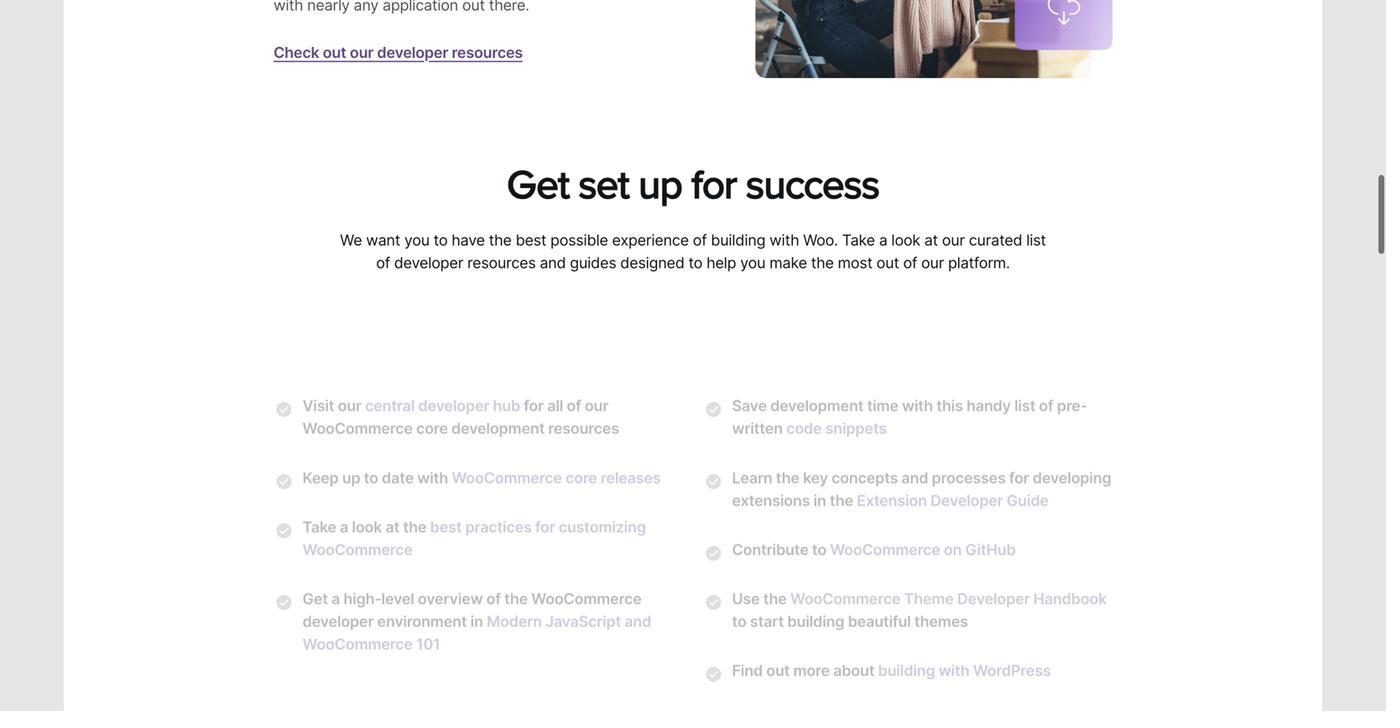Task type: describe. For each thing, give the bounding box(es) containing it.
with down themes
[[939, 655, 970, 673]]

list inside we want you to have the best possible experience of building with woo. take a look at our curated list of developer resources and guides designed to help you make the most out of our platform.
[[1027, 231, 1047, 249]]

this
[[937, 390, 963, 408]]

level
[[382, 583, 414, 601]]

javascript
[[546, 606, 621, 624]]

date
[[382, 462, 414, 480]]

woocommerce inside get a high-level overview of the woocommerce developer environment in
[[532, 583, 642, 601]]

take a look at the
[[303, 511, 430, 530]]

of inside get a high-level overview of the woocommerce developer environment in
[[487, 583, 501, 601]]

with inside save development time with this handy list of pre- written
[[902, 390, 933, 408]]

success
[[746, 161, 880, 206]]

get a high-level overview of the woocommerce developer environment in
[[303, 583, 642, 624]]

on
[[944, 534, 962, 552]]

list inside save development time with this handy list of pre- written
[[1015, 390, 1036, 408]]

help
[[707, 254, 737, 272]]

modern javascript and woocommerce 101
[[303, 606, 652, 647]]

building with wordpress link
[[879, 655, 1051, 673]]

0 vertical spatial resources
[[452, 43, 523, 62]]

to right 'contribute'
[[812, 534, 827, 552]]

key
[[803, 462, 828, 480]]

contribute
[[732, 534, 809, 552]]

theme
[[904, 583, 954, 601]]

best inside we want you to have the best possible experience of building with woo. take a look at our curated list of developer resources and guides designed to help you make the most out of our platform.
[[516, 231, 547, 249]]

for all of our woocommerce core development resources
[[303, 390, 619, 431]]

1 vertical spatial take
[[303, 511, 337, 530]]

woocommerce up 'practices'
[[452, 462, 562, 480]]

handy
[[967, 390, 1011, 408]]

find
[[732, 655, 763, 673]]

written
[[732, 413, 783, 431]]

platform.
[[949, 254, 1010, 272]]

101
[[416, 628, 440, 647]]

save development time with this handy list of pre- written
[[732, 390, 1088, 431]]

at inside we want you to have the best possible experience of building with woo. take a look at our curated list of developer resources and guides designed to help you make the most out of our platform.
[[925, 231, 938, 249]]

our right visit
[[338, 390, 362, 408]]

guides
[[570, 254, 617, 272]]

of up help
[[693, 231, 707, 249]]

wordpress
[[974, 655, 1051, 673]]

out for about
[[767, 655, 790, 673]]

possible
[[551, 231, 608, 249]]

guide
[[1007, 485, 1049, 503]]

woocommerce theme developer handbook link
[[791, 583, 1107, 601]]

beautiful
[[848, 606, 911, 624]]

of down want
[[376, 254, 390, 272]]

learn the key concepts and processes for developing extensions in the
[[732, 462, 1112, 503]]

check
[[274, 43, 319, 62]]

all
[[548, 390, 563, 408]]

make
[[770, 254, 807, 272]]

curated
[[969, 231, 1023, 249]]

out for developer
[[323, 43, 346, 62]]

experience
[[612, 231, 689, 249]]

for inside learn the key concepts and processes for developing extensions in the
[[1010, 462, 1030, 480]]

the left key
[[776, 462, 800, 480]]

use the woocommerce theme developer handbook to start building beautiful themes
[[732, 583, 1107, 624]]

code snippets
[[787, 413, 887, 431]]

handbook
[[1034, 583, 1107, 601]]

the down the date
[[403, 511, 427, 530]]

high-
[[344, 583, 382, 601]]

woo.
[[804, 231, 838, 249]]

developing
[[1033, 462, 1112, 480]]

of inside save development time with this handy list of pre- written
[[1039, 390, 1054, 408]]

code snippets link
[[787, 413, 887, 431]]

check out our developer resources
[[274, 43, 523, 62]]

use
[[732, 583, 760, 601]]

developer inside use the woocommerce theme developer handbook to start building beautiful themes
[[958, 583, 1030, 601]]

more
[[794, 655, 830, 673]]

with inside we want you to have the best possible experience of building with woo. take a look at our curated list of developer resources and guides designed to help you make the most out of our platform.
[[770, 231, 800, 249]]

2 horizontal spatial building
[[879, 655, 936, 673]]

start
[[750, 606, 784, 624]]

extension developer guide
[[857, 485, 1049, 503]]

for up we want you to have the best possible experience of building with woo. take a look at our curated list of developer resources and guides designed to help you make the most out of our platform.
[[692, 161, 737, 206]]

contribute to woocommerce on github
[[732, 534, 1016, 552]]

have
[[452, 231, 485, 249]]

modern
[[487, 606, 542, 624]]

keep
[[303, 462, 339, 480]]

look inside we want you to have the best possible experience of building with woo. take a look at our curated list of developer resources and guides designed to help you make the most out of our platform.
[[892, 231, 921, 249]]

modern javascript and woocommerce 101 link
[[303, 606, 652, 647]]

our right check
[[350, 43, 374, 62]]

in inside get a high-level overview of the woocommerce developer environment in
[[471, 606, 483, 624]]

developer inside we want you to have the best possible experience of building with woo. take a look at our curated list of developer resources and guides designed to help you make the most out of our platform.
[[394, 254, 464, 272]]

to left help
[[689, 254, 703, 272]]

the inside use the woocommerce theme developer handbook to start building beautiful themes
[[764, 583, 787, 601]]

to left the date
[[364, 462, 378, 480]]

best practices for customizing woocommerce link
[[303, 511, 646, 552]]

0 horizontal spatial look
[[352, 511, 382, 530]]

want
[[366, 231, 400, 249]]

keep up to date with woocommerce core releases
[[303, 462, 661, 480]]

for inside best practices for customizing woocommerce
[[535, 511, 555, 530]]



Task type: vqa. For each thing, say whether or not it's contained in the screenshot.
the left ONLINE
no



Task type: locate. For each thing, give the bounding box(es) containing it.
woocommerce down high-
[[303, 628, 413, 647]]

woocommerce up beautiful
[[791, 583, 901, 601]]

snippets
[[826, 413, 887, 431]]

developer
[[931, 485, 1004, 503], [958, 583, 1030, 601]]

our left platform. at right top
[[922, 254, 945, 272]]

2 horizontal spatial out
[[877, 254, 900, 272]]

of up modern
[[487, 583, 501, 601]]

1 horizontal spatial out
[[767, 655, 790, 673]]

0 vertical spatial core
[[416, 413, 448, 431]]

woocommerce on github link
[[830, 534, 1016, 552]]

take down 'keep'
[[303, 511, 337, 530]]

building
[[711, 231, 766, 249], [788, 606, 845, 624], [879, 655, 936, 673]]

in down key
[[814, 485, 827, 503]]

learn
[[732, 462, 773, 480]]

look
[[892, 231, 921, 249], [352, 511, 382, 530]]

a for modern javascript and woocommerce 101
[[332, 583, 340, 601]]

get for get a high-level overview of the woocommerce developer environment in
[[303, 583, 328, 601]]

1 horizontal spatial at
[[925, 231, 938, 249]]

0 horizontal spatial up
[[342, 462, 361, 480]]

hub
[[493, 390, 520, 408]]

most
[[838, 254, 873, 272]]

1 vertical spatial a
[[340, 511, 349, 530]]

1 vertical spatial list
[[1015, 390, 1036, 408]]

about
[[834, 655, 875, 673]]

in down overview
[[471, 606, 483, 624]]

2 vertical spatial resources
[[548, 413, 619, 431]]

to down use
[[732, 606, 747, 624]]

1 vertical spatial resources
[[468, 254, 536, 272]]

0 horizontal spatial in
[[471, 606, 483, 624]]

woocommerce inside modern javascript and woocommerce 101
[[303, 628, 413, 647]]

2 vertical spatial and
[[625, 606, 652, 624]]

our inside for all of our woocommerce core development resources
[[585, 390, 609, 408]]

of left pre- on the right bottom of the page
[[1039, 390, 1054, 408]]

0 vertical spatial developer
[[931, 485, 1004, 503]]

the up modern
[[505, 583, 528, 601]]

1 vertical spatial you
[[741, 254, 766, 272]]

0 vertical spatial out
[[323, 43, 346, 62]]

and inside we want you to have the best possible experience of building with woo. take a look at our curated list of developer resources and guides designed to help you make the most out of our platform.
[[540, 254, 566, 272]]

1 vertical spatial development
[[452, 413, 545, 431]]

of right most
[[904, 254, 918, 272]]

time
[[868, 390, 899, 408]]

1 horizontal spatial take
[[843, 231, 875, 249]]

a left high-
[[332, 583, 340, 601]]

central developer hub link
[[365, 390, 520, 408]]

for inside for all of our woocommerce core development resources
[[524, 390, 544, 408]]

core down central developer hub link
[[416, 413, 448, 431]]

you right help
[[741, 254, 766, 272]]

at down the date
[[386, 511, 400, 530]]

out
[[323, 43, 346, 62], [877, 254, 900, 272], [767, 655, 790, 673]]

1 vertical spatial in
[[471, 606, 483, 624]]

you right want
[[405, 231, 430, 249]]

get
[[507, 161, 569, 206], [303, 583, 328, 601]]

0 vertical spatial in
[[814, 485, 827, 503]]

for right 'practices'
[[535, 511, 555, 530]]

our right all
[[585, 390, 609, 408]]

1 horizontal spatial you
[[741, 254, 766, 272]]

get inside get a high-level overview of the woocommerce developer environment in
[[303, 583, 328, 601]]

0 horizontal spatial you
[[405, 231, 430, 249]]

2 vertical spatial building
[[879, 655, 936, 673]]

and right javascript
[[625, 606, 652, 624]]

building inside use the woocommerce theme developer handbook to start building beautiful themes
[[788, 606, 845, 624]]

0 horizontal spatial take
[[303, 511, 337, 530]]

1 horizontal spatial building
[[788, 606, 845, 624]]

for left all
[[524, 390, 544, 408]]

2 vertical spatial a
[[332, 583, 340, 601]]

processes
[[932, 462, 1006, 480]]

for up guide
[[1010, 462, 1030, 480]]

github
[[966, 534, 1016, 552]]

0 vertical spatial and
[[540, 254, 566, 272]]

central
[[365, 390, 415, 408]]

of
[[693, 231, 707, 249], [376, 254, 390, 272], [904, 254, 918, 272], [567, 390, 581, 408], [1039, 390, 1054, 408], [487, 583, 501, 601]]

extension
[[857, 485, 927, 503]]

up
[[639, 161, 682, 206], [342, 462, 361, 480]]

woocommerce inside best practices for customizing woocommerce
[[303, 534, 413, 552]]

of right all
[[567, 390, 581, 408]]

extensions
[[732, 485, 810, 503]]

0 vertical spatial up
[[639, 161, 682, 206]]

developer inside get a high-level overview of the woocommerce developer environment in
[[303, 606, 374, 624]]

best practices for customizing woocommerce
[[303, 511, 646, 552]]

0 horizontal spatial out
[[323, 43, 346, 62]]

get set up for success
[[507, 161, 880, 206]]

woocommerce down 'take a look at the'
[[303, 534, 413, 552]]

building inside we want you to have the best possible experience of building with woo. take a look at our curated list of developer resources and guides designed to help you make the most out of our platform.
[[711, 231, 766, 249]]

0 vertical spatial a
[[879, 231, 888, 249]]

1 horizontal spatial and
[[625, 606, 652, 624]]

with left this
[[902, 390, 933, 408]]

visit
[[303, 390, 334, 408]]

developer down processes
[[931, 485, 1004, 503]]

to
[[434, 231, 448, 249], [689, 254, 703, 272], [364, 462, 378, 480], [812, 534, 827, 552], [732, 606, 747, 624]]

releases
[[601, 462, 661, 480]]

out inside we want you to have the best possible experience of building with woo. take a look at our curated list of developer resources and guides designed to help you make the most out of our platform.
[[877, 254, 900, 272]]

0 vertical spatial building
[[711, 231, 766, 249]]

1 horizontal spatial in
[[814, 485, 827, 503]]

out right check
[[323, 43, 346, 62]]

the right have
[[489, 231, 512, 249]]

development up code at the bottom
[[771, 390, 864, 408]]

get left set
[[507, 161, 569, 206]]

development inside for all of our woocommerce core development resources
[[452, 413, 545, 431]]

2 horizontal spatial and
[[902, 462, 929, 480]]

best inside best practices for customizing woocommerce
[[430, 511, 462, 530]]

with
[[770, 231, 800, 249], [902, 390, 933, 408], [418, 462, 448, 480], [939, 655, 970, 673]]

1 horizontal spatial development
[[771, 390, 864, 408]]

visit our central developer hub
[[303, 390, 520, 408]]

a for best practices for customizing woocommerce
[[340, 511, 349, 530]]

development
[[771, 390, 864, 408], [452, 413, 545, 431]]

we
[[340, 231, 362, 249]]

list
[[1027, 231, 1047, 249], [1015, 390, 1036, 408]]

at left the curated
[[925, 231, 938, 249]]

and up extension
[[902, 462, 929, 480]]

you
[[405, 231, 430, 249], [741, 254, 766, 272]]

in inside learn the key concepts and processes for developing extensions in the
[[814, 485, 827, 503]]

0 vertical spatial get
[[507, 161, 569, 206]]

find out more about building with wordpress
[[732, 655, 1051, 673]]

take up most
[[843, 231, 875, 249]]

customizing
[[559, 511, 646, 530]]

code
[[787, 413, 822, 431]]

the down concepts
[[830, 485, 854, 503]]

0 vertical spatial look
[[892, 231, 921, 249]]

1 vertical spatial building
[[788, 606, 845, 624]]

in
[[814, 485, 827, 503], [471, 606, 483, 624]]

environment
[[377, 606, 467, 624]]

save
[[732, 390, 767, 408]]

1 vertical spatial out
[[877, 254, 900, 272]]

0 horizontal spatial building
[[711, 231, 766, 249]]

0 horizontal spatial development
[[452, 413, 545, 431]]

best left 'practices'
[[430, 511, 462, 530]]

0 horizontal spatial get
[[303, 583, 328, 601]]

0 vertical spatial development
[[771, 390, 864, 408]]

resources inside we want you to have the best possible experience of building with woo. take a look at our curated list of developer resources and guides designed to help you make the most out of our platform.
[[468, 254, 536, 272]]

woocommerce up javascript
[[532, 583, 642, 601]]

1 vertical spatial look
[[352, 511, 382, 530]]

for
[[692, 161, 737, 206], [524, 390, 544, 408], [1010, 462, 1030, 480], [535, 511, 555, 530]]

out right most
[[877, 254, 900, 272]]

0 horizontal spatial core
[[416, 413, 448, 431]]

up right 'keep'
[[342, 462, 361, 480]]

resources inside for all of our woocommerce core development resources
[[548, 413, 619, 431]]

set
[[579, 161, 629, 206]]

our up platform. at right top
[[943, 231, 965, 249]]

and inside modern javascript and woocommerce 101
[[625, 606, 652, 624]]

the up start
[[764, 583, 787, 601]]

get for get set up for success
[[507, 161, 569, 206]]

0 vertical spatial best
[[516, 231, 547, 249]]

get left high-
[[303, 583, 328, 601]]

a
[[879, 231, 888, 249], [340, 511, 349, 530], [332, 583, 340, 601]]

0 horizontal spatial best
[[430, 511, 462, 530]]

2 vertical spatial out
[[767, 655, 790, 673]]

overview
[[418, 583, 483, 601]]

the
[[489, 231, 512, 249], [811, 254, 834, 272], [776, 462, 800, 480], [830, 485, 854, 503], [403, 511, 427, 530], [505, 583, 528, 601], [764, 583, 787, 601]]

1 horizontal spatial up
[[639, 161, 682, 206]]

building right about
[[879, 655, 936, 673]]

the down woo.
[[811, 254, 834, 272]]

0 vertical spatial you
[[405, 231, 430, 249]]

designed
[[621, 254, 685, 272]]

a right woo.
[[879, 231, 888, 249]]

development inside save development time with this handy list of pre- written
[[771, 390, 864, 408]]

list right handy
[[1015, 390, 1036, 408]]

core inside for all of our woocommerce core development resources
[[416, 413, 448, 431]]

1 vertical spatial best
[[430, 511, 462, 530]]

a inside get a high-level overview of the woocommerce developer environment in
[[332, 583, 340, 601]]

of inside for all of our woocommerce core development resources
[[567, 390, 581, 408]]

to left have
[[434, 231, 448, 249]]

concepts
[[832, 462, 898, 480]]

development down hub on the bottom left of page
[[452, 413, 545, 431]]

a up high-
[[340, 511, 349, 530]]

woocommerce down extension
[[830, 534, 941, 552]]

out right find
[[767, 655, 790, 673]]

1 vertical spatial at
[[386, 511, 400, 530]]

with up make
[[770, 231, 800, 249]]

check out our developer resources link
[[274, 43, 523, 62]]

1 horizontal spatial core
[[566, 462, 597, 480]]

core left "releases"
[[566, 462, 597, 480]]

list right the curated
[[1027, 231, 1047, 249]]

to inside use the woocommerce theme developer handbook to start building beautiful themes
[[732, 606, 747, 624]]

best
[[516, 231, 547, 249], [430, 511, 462, 530]]

1 vertical spatial developer
[[958, 583, 1030, 601]]

1 horizontal spatial look
[[892, 231, 921, 249]]

take
[[843, 231, 875, 249], [303, 511, 337, 530]]

0 vertical spatial take
[[843, 231, 875, 249]]

with right the date
[[418, 462, 448, 480]]

pre-
[[1057, 390, 1088, 408]]

a inside we want you to have the best possible experience of building with woo. take a look at our curated list of developer resources and guides designed to help you make the most out of our platform.
[[879, 231, 888, 249]]

1 vertical spatial core
[[566, 462, 597, 480]]

woocommerce inside for all of our woocommerce core development resources
[[303, 413, 413, 431]]

woocommerce inside use the woocommerce theme developer handbook to start building beautiful themes
[[791, 583, 901, 601]]

and inside learn the key concepts and processes for developing extensions in the
[[902, 462, 929, 480]]

woocommerce core releases link
[[452, 462, 661, 480]]

developer down github
[[958, 583, 1030, 601]]

practices
[[465, 511, 532, 530]]

building up help
[[711, 231, 766, 249]]

the inside get a high-level overview of the woocommerce developer environment in
[[505, 583, 528, 601]]

up right set
[[639, 161, 682, 206]]

woocommerce down central
[[303, 413, 413, 431]]

0 horizontal spatial at
[[386, 511, 400, 530]]

1 vertical spatial and
[[902, 462, 929, 480]]

at
[[925, 231, 938, 249], [386, 511, 400, 530]]

0 horizontal spatial and
[[540, 254, 566, 272]]

developer
[[377, 43, 448, 62], [394, 254, 464, 272], [418, 390, 490, 408], [303, 606, 374, 624]]

1 vertical spatial up
[[342, 462, 361, 480]]

extension developer guide link
[[857, 485, 1049, 503]]

0 vertical spatial at
[[925, 231, 938, 249]]

1 horizontal spatial best
[[516, 231, 547, 249]]

1 horizontal spatial get
[[507, 161, 569, 206]]

best left possible
[[516, 231, 547, 249]]

0 vertical spatial list
[[1027, 231, 1047, 249]]

our
[[350, 43, 374, 62], [943, 231, 965, 249], [922, 254, 945, 272], [338, 390, 362, 408], [585, 390, 609, 408]]

and
[[540, 254, 566, 272], [902, 462, 929, 480], [625, 606, 652, 624]]

1 vertical spatial get
[[303, 583, 328, 601]]

woocommerce
[[303, 413, 413, 431], [452, 462, 562, 480], [303, 534, 413, 552], [830, 534, 941, 552], [532, 583, 642, 601], [791, 583, 901, 601], [303, 628, 413, 647]]

and down possible
[[540, 254, 566, 272]]

building right start
[[788, 606, 845, 624]]

themes
[[915, 606, 968, 624]]

we want you to have the best possible experience of building with woo. take a look at our curated list of developer resources and guides designed to help you make the most out of our platform.
[[340, 231, 1047, 272]]

take inside we want you to have the best possible experience of building with woo. take a look at our curated list of developer resources and guides designed to help you make the most out of our platform.
[[843, 231, 875, 249]]

resources
[[452, 43, 523, 62], [468, 254, 536, 272], [548, 413, 619, 431]]



